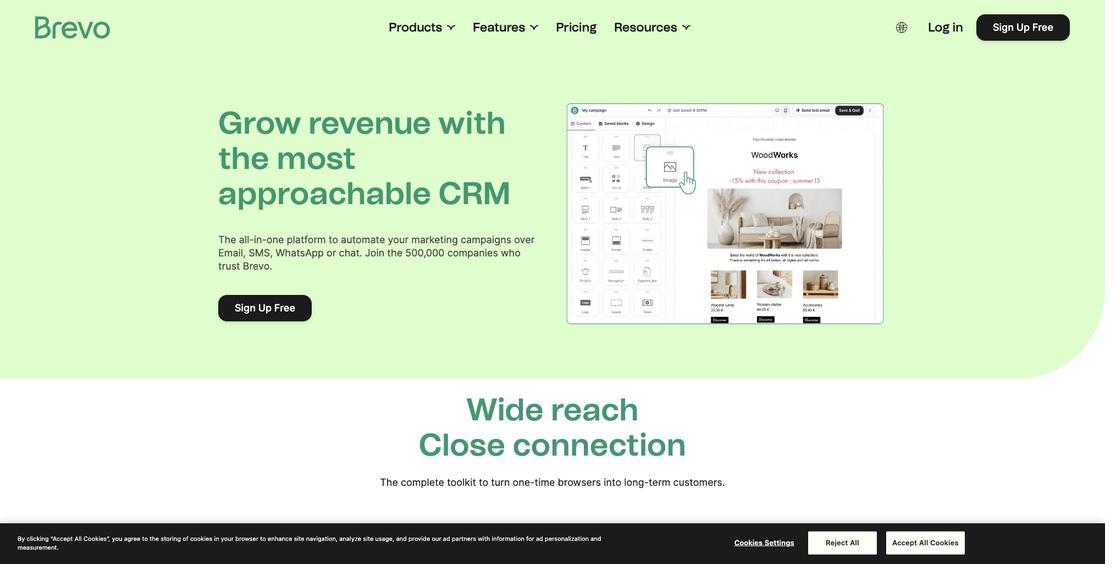 Task type: locate. For each thing, give the bounding box(es) containing it.
2 ad from the left
[[536, 535, 544, 542]]

0 horizontal spatial free
[[274, 302, 295, 314]]

provide
[[409, 535, 430, 542]]

0 vertical spatial the
[[218, 140, 270, 177]]

1 vertical spatial the
[[388, 247, 403, 259]]

resources
[[615, 20, 678, 35]]

into
[[604, 476, 622, 488]]

connection
[[513, 426, 687, 463]]

1 horizontal spatial in
[[953, 20, 964, 35]]

1 horizontal spatial ad
[[536, 535, 544, 542]]

over
[[515, 234, 535, 246]]

brevo image
[[35, 17, 110, 39]]

free
[[1033, 21, 1054, 33], [274, 302, 295, 314]]

0 horizontal spatial sign up free button
[[218, 295, 312, 321]]

all inside button
[[851, 538, 860, 547]]

the
[[218, 140, 270, 177], [388, 247, 403, 259], [150, 535, 159, 542]]

products link
[[389, 20, 456, 35]]

ad
[[443, 535, 451, 542], [536, 535, 544, 542]]

the
[[218, 234, 236, 246], [380, 476, 398, 488]]

reach
[[551, 391, 639, 428]]

the all-in-one platform to automate your marketing campaigns over email, sms, whatsapp or chat. join the 500,000 companies who trust brevo.
[[218, 234, 535, 272]]

or
[[327, 247, 336, 259]]

analyze
[[340, 535, 362, 542]]

0 vertical spatial the
[[218, 234, 236, 246]]

turn
[[492, 476, 510, 488]]

0 vertical spatial sign up free button
[[977, 14, 1071, 41]]

close
[[419, 426, 506, 463]]

0 horizontal spatial and
[[396, 535, 407, 542]]

1 horizontal spatial sign
[[994, 21, 1015, 33]]

the inside the all-in-one platform to automate your marketing campaigns over email, sms, whatsapp or chat. join the 500,000 companies who trust brevo.
[[388, 247, 403, 259]]

reject
[[826, 538, 849, 547]]

site left usage,
[[363, 535, 374, 542]]

1 vertical spatial your
[[221, 535, 234, 542]]

0 vertical spatial sign up free
[[994, 21, 1054, 33]]

all right reject
[[851, 538, 860, 547]]

0 horizontal spatial your
[[221, 535, 234, 542]]

the up email,
[[218, 234, 236, 246]]

cookies
[[735, 538, 763, 547], [931, 538, 959, 547]]

2 horizontal spatial the
[[388, 247, 403, 259]]

in right log
[[953, 20, 964, 35]]

customers.
[[674, 476, 726, 488]]

0 horizontal spatial the
[[218, 234, 236, 246]]

with inside by clicking "accept all cookies", you agree to the storing of cookies in your browser to enhance site navigation, analyze site usage, and provide our ad partners with information for ad personalization and measurement.
[[478, 535, 490, 542]]

grow revenue with the most approachable crm
[[218, 105, 511, 212]]

in right "cookies"
[[214, 535, 219, 542]]

1 cookies from the left
[[735, 538, 763, 547]]

to inside the all-in-one platform to automate your marketing campaigns over email, sms, whatsapp or chat. join the 500,000 companies who trust brevo.
[[329, 234, 338, 246]]

1 horizontal spatial sign up free button
[[977, 14, 1071, 41]]

products
[[389, 20, 443, 35]]

approachable
[[218, 175, 432, 212]]

to right "agree"
[[142, 535, 148, 542]]

site right enhance in the left bottom of the page
[[294, 535, 305, 542]]

most
[[277, 140, 356, 177]]

1 horizontal spatial free
[[1033, 21, 1054, 33]]

0 horizontal spatial all
[[75, 535, 82, 542]]

cookies settings
[[735, 538, 795, 547]]

1 vertical spatial sign
[[235, 302, 256, 314]]

enhance
[[268, 535, 293, 542]]

cookies right accept
[[931, 538, 959, 547]]

2 vertical spatial the
[[150, 535, 159, 542]]

button image
[[897, 22, 908, 33]]

0 horizontal spatial cookies
[[735, 538, 763, 547]]

1 horizontal spatial your
[[388, 234, 409, 246]]

up
[[1017, 21, 1031, 33], [258, 302, 272, 314]]

your up 500,000
[[388, 234, 409, 246]]

1 horizontal spatial cookies
[[931, 538, 959, 547]]

0 vertical spatial your
[[388, 234, 409, 246]]

0 vertical spatial sign
[[994, 21, 1015, 33]]

ad right for
[[536, 535, 544, 542]]

sign up free
[[994, 21, 1054, 33], [235, 302, 295, 314]]

cookies settings button
[[731, 532, 799, 554]]

cookies left settings
[[735, 538, 763, 547]]

accept
[[893, 538, 918, 547]]

features link
[[473, 20, 539, 35]]

sign up free button
[[977, 14, 1071, 41], [218, 295, 312, 321]]

0 vertical spatial free
[[1033, 21, 1054, 33]]

one
[[267, 234, 284, 246]]

trust
[[218, 260, 240, 272]]

the inside the all-in-one platform to automate your marketing campaigns over email, sms, whatsapp or chat. join the 500,000 companies who trust brevo.
[[218, 234, 236, 246]]

crm
[[439, 175, 511, 212]]

0 vertical spatial with
[[439, 105, 506, 142]]

0 horizontal spatial site
[[294, 535, 305, 542]]

the left complete
[[380, 476, 398, 488]]

term
[[649, 476, 671, 488]]

and right personalization
[[591, 535, 602, 542]]

0 vertical spatial in
[[953, 20, 964, 35]]

0 horizontal spatial up
[[258, 302, 272, 314]]

revenue
[[309, 105, 431, 142]]

and right usage,
[[396, 535, 407, 542]]

the for the all-in-one platform to automate your marketing campaigns over email, sms, whatsapp or chat. join the 500,000 companies who trust brevo.
[[218, 234, 236, 246]]

and
[[396, 535, 407, 542], [591, 535, 602, 542]]

the complete toolkit to turn one-time browsers into long-term customers.
[[380, 476, 726, 488]]

pricing
[[557, 20, 597, 35]]

all
[[75, 535, 82, 542], [851, 538, 860, 547], [920, 538, 929, 547]]

in
[[953, 20, 964, 35], [214, 535, 219, 542]]

join
[[365, 247, 385, 259]]

grow
[[218, 105, 301, 142]]

0 horizontal spatial sign
[[235, 302, 256, 314]]

1 horizontal spatial the
[[380, 476, 398, 488]]

settings
[[765, 538, 795, 547]]

all inside button
[[920, 538, 929, 547]]

all right accept
[[920, 538, 929, 547]]

site
[[294, 535, 305, 542], [363, 535, 374, 542]]

to up or
[[329, 234, 338, 246]]

your left browser
[[221, 535, 234, 542]]

automate
[[341, 234, 385, 246]]

to
[[329, 234, 338, 246], [479, 476, 489, 488], [142, 535, 148, 542], [260, 535, 266, 542]]

storing
[[161, 535, 181, 542]]

1 horizontal spatial and
[[591, 535, 602, 542]]

0 horizontal spatial sign up free
[[235, 302, 295, 314]]

whatsapp
[[276, 247, 324, 259]]

cookies inside button
[[931, 538, 959, 547]]

chat.
[[339, 247, 363, 259]]

of
[[183, 535, 189, 542]]

0 horizontal spatial ad
[[443, 535, 451, 542]]

1 horizontal spatial up
[[1017, 21, 1031, 33]]

1 vertical spatial in
[[214, 535, 219, 542]]

sign
[[994, 21, 1015, 33], [235, 302, 256, 314]]

with inside grow revenue with the most approachable crm
[[439, 105, 506, 142]]

your
[[388, 234, 409, 246], [221, 535, 234, 542]]

1 horizontal spatial all
[[851, 538, 860, 547]]

by
[[18, 535, 25, 542]]

2 horizontal spatial all
[[920, 538, 929, 547]]

1 and from the left
[[396, 535, 407, 542]]

1 site from the left
[[294, 535, 305, 542]]

1 vertical spatial the
[[380, 476, 398, 488]]

log in
[[929, 20, 964, 35]]

time
[[535, 476, 555, 488]]

0 horizontal spatial the
[[150, 535, 159, 542]]

1 horizontal spatial site
[[363, 535, 374, 542]]

with
[[439, 105, 506, 142], [478, 535, 490, 542]]

all right "accept
[[75, 535, 82, 542]]

1 vertical spatial with
[[478, 535, 490, 542]]

0 horizontal spatial in
[[214, 535, 219, 542]]

2 cookies from the left
[[931, 538, 959, 547]]

ad right our
[[443, 535, 451, 542]]

1 horizontal spatial the
[[218, 140, 270, 177]]

clicking
[[27, 535, 49, 542]]



Task type: vqa. For each thing, say whether or not it's contained in the screenshot.
of
yes



Task type: describe. For each thing, give the bounding box(es) containing it.
all-
[[239, 234, 254, 246]]

1 horizontal spatial sign up free
[[994, 21, 1054, 33]]

cookies
[[190, 535, 213, 542]]

wide reach close connection
[[419, 391, 687, 463]]

platform
[[287, 234, 326, 246]]

who
[[501, 247, 521, 259]]

sms,
[[249, 247, 273, 259]]

1 ad from the left
[[443, 535, 451, 542]]

information
[[492, 535, 525, 542]]

browsers
[[558, 476, 602, 488]]

the for the complete toolkit to turn one-time browsers into long-term customers.
[[380, 476, 398, 488]]

500,000
[[406, 247, 445, 259]]

in inside by clicking "accept all cookies", you agree to the storing of cookies in your browser to enhance site navigation, analyze site usage, and provide our ad partners with information for ad personalization and measurement.
[[214, 535, 219, 542]]

log in link
[[929, 20, 964, 35]]

companies
[[448, 247, 498, 259]]

in-
[[254, 234, 267, 246]]

by clicking "accept all cookies", you agree to the storing of cookies in your browser to enhance site navigation, analyze site usage, and provide our ad partners with information for ad personalization and measurement.
[[18, 535, 602, 551]]

your inside by clicking "accept all cookies", you agree to the storing of cookies in your browser to enhance site navigation, analyze site usage, and provide our ad partners with information for ad personalization and measurement.
[[221, 535, 234, 542]]

measurement.
[[18, 544, 59, 551]]

your inside the all-in-one platform to automate your marketing campaigns over email, sms, whatsapp or chat. join the 500,000 companies who trust brevo.
[[388, 234, 409, 246]]

for
[[527, 535, 535, 542]]

toolkit
[[447, 476, 476, 488]]

resources link
[[615, 20, 691, 35]]

brevo.
[[243, 260, 273, 272]]

agree
[[124, 535, 141, 542]]

accept all cookies button
[[887, 531, 965, 554]]

reject all
[[826, 538, 860, 547]]

accept all cookies
[[893, 538, 959, 547]]

reject all button
[[809, 531, 878, 554]]

log
[[929, 20, 950, 35]]

partners
[[452, 535, 477, 542]]

all for accept all cookies
[[920, 538, 929, 547]]

long-
[[625, 476, 649, 488]]

0 vertical spatial up
[[1017, 21, 1031, 33]]

pricing link
[[557, 20, 597, 35]]

one-
[[513, 476, 535, 488]]

to right browser
[[260, 535, 266, 542]]

complete
[[401, 476, 445, 488]]

to left turn
[[479, 476, 489, 488]]

"accept
[[51, 535, 73, 542]]

email,
[[218, 247, 246, 259]]

you
[[112, 535, 122, 542]]

the inside grow revenue with the most approachable crm
[[218, 140, 270, 177]]

campaigns
[[461, 234, 512, 246]]

our
[[432, 535, 442, 542]]

1 vertical spatial free
[[274, 302, 295, 314]]

1 vertical spatial sign up free
[[235, 302, 295, 314]]

1 vertical spatial up
[[258, 302, 272, 314]]

1 vertical spatial sign up free button
[[218, 295, 312, 321]]

personalization
[[545, 535, 589, 542]]

wide
[[467, 391, 544, 428]]

all for reject all
[[851, 538, 860, 547]]

cookies",
[[84, 535, 110, 542]]

cookies inside button
[[735, 538, 763, 547]]

2 and from the left
[[591, 535, 602, 542]]

all inside by clicking "accept all cookies", you agree to the storing of cookies in your browser to enhance site navigation, analyze site usage, and provide our ad partners with information for ad personalization and measurement.
[[75, 535, 82, 542]]

browser
[[236, 535, 259, 542]]

marketing
[[412, 234, 458, 246]]

the inside by clicking "accept all cookies", you agree to the storing of cookies in your browser to enhance site navigation, analyze site usage, and provide our ad partners with information for ad personalization and measurement.
[[150, 535, 159, 542]]

navigation,
[[306, 535, 338, 542]]

usage,
[[375, 535, 395, 542]]

features
[[473, 20, 526, 35]]

2 site from the left
[[363, 535, 374, 542]]



